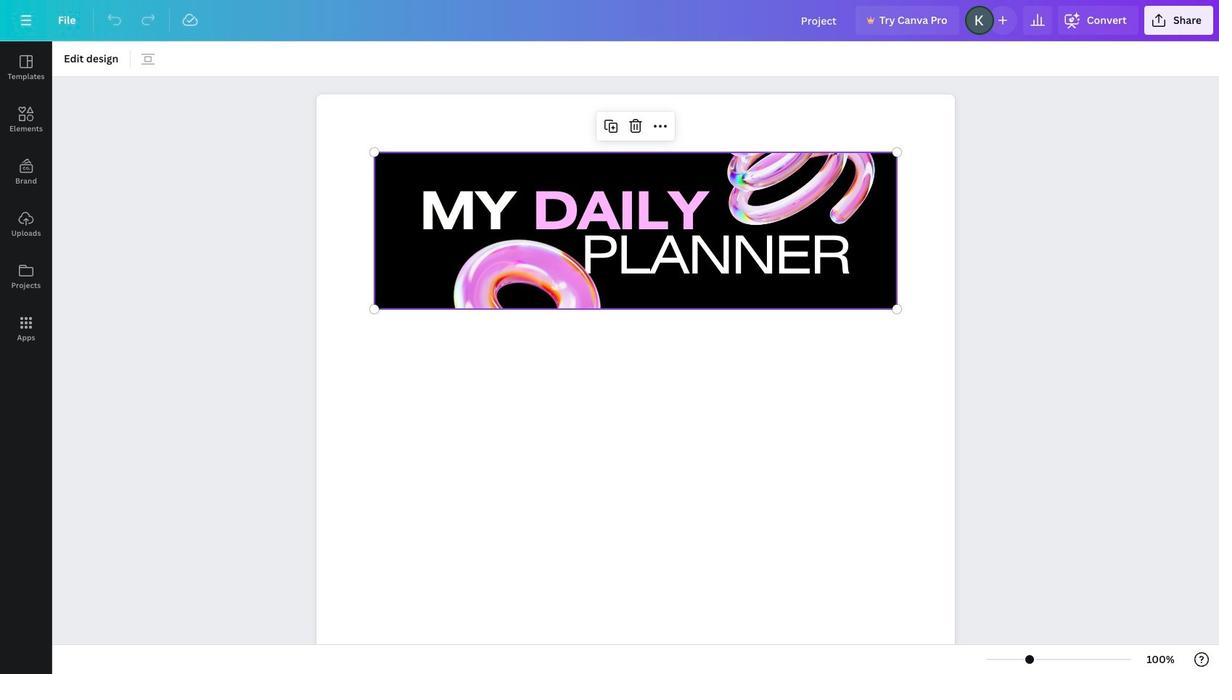 Task type: locate. For each thing, give the bounding box(es) containing it.
None text field
[[316, 87, 955, 674]]

main menu bar
[[0, 0, 1219, 41]]

Zoom button
[[1137, 648, 1185, 671]]



Task type: describe. For each thing, give the bounding box(es) containing it.
Design title text field
[[790, 6, 850, 35]]

side panel tab list
[[0, 41, 52, 355]]



Task type: vqa. For each thing, say whether or not it's contained in the screenshot.
text box
yes



